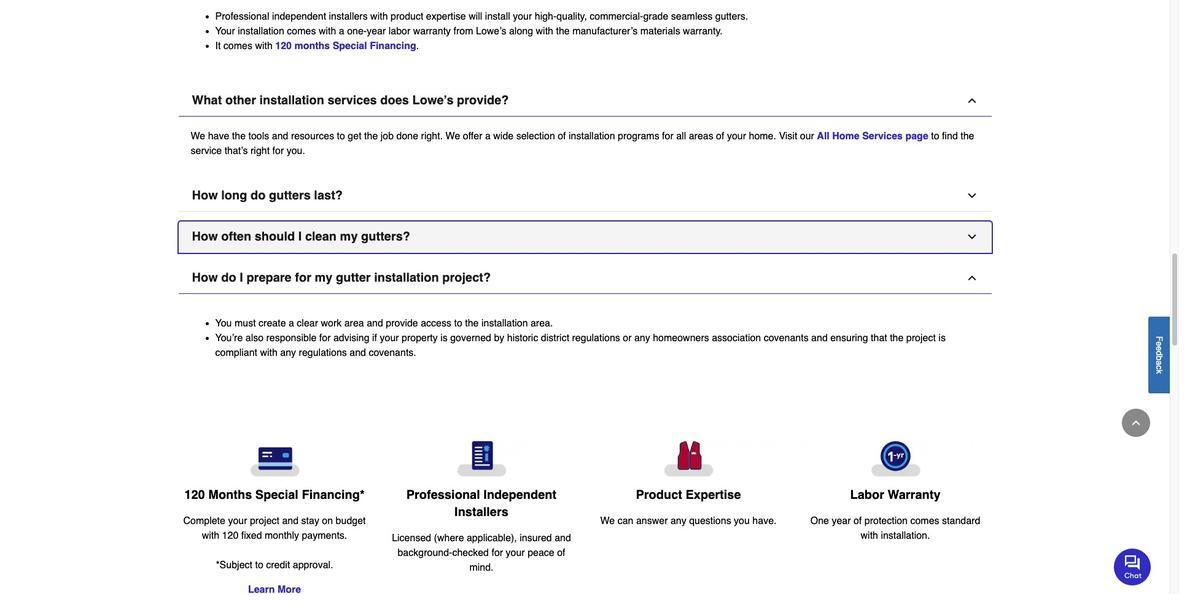 Task type: vqa. For each thing, say whether or not it's contained in the screenshot.
year in the One year of protection comes standard with installation.
yes



Task type: locate. For each thing, give the bounding box(es) containing it.
0 horizontal spatial regulations
[[299, 348, 347, 359]]

financing*
[[302, 489, 365, 503]]

to inside you must create a clear work area and provide access to the installation area. you're also responsible for advising if your property is governed by historic district regulations or any homeowners association covenants and ensuring that the project is compliant with any regulations and covenants.
[[454, 318, 462, 329]]

with down complete
[[202, 531, 219, 542]]

how often should i clean my gutters?
[[192, 230, 410, 244]]

of right peace at the bottom
[[557, 548, 565, 559]]

and up monthly
[[282, 516, 299, 527]]

for left the you.
[[272, 146, 284, 157]]

a up "responsible"
[[289, 318, 294, 329]]

comes inside one year of protection comes standard with installation.
[[911, 516, 940, 527]]

do left 'prepare'
[[221, 271, 236, 285]]

do right long
[[251, 189, 266, 203]]

chevron up image inside "what other installation services does lowe's provide?" 'button'
[[966, 95, 978, 107]]

of
[[558, 131, 566, 142], [716, 131, 725, 142], [854, 516, 862, 527], [557, 548, 565, 559]]

2 how from the top
[[192, 230, 218, 244]]

last?
[[314, 189, 343, 203]]

1 vertical spatial project
[[250, 516, 279, 527]]

0 horizontal spatial i
[[240, 271, 243, 285]]

0 vertical spatial special
[[333, 41, 367, 52]]

programs
[[618, 131, 660, 142]]

how long do gutters last? button
[[178, 181, 992, 212]]

your inside you must create a clear work area and provide access to the installation area. you're also responsible for advising if your property is governed by historic district regulations or any homeowners association covenants and ensuring that the project is compliant with any regulations and covenants.
[[380, 333, 399, 344]]

installation down "what other installation services does lowe's provide?" 'button'
[[569, 131, 615, 142]]

project up fixed on the bottom left
[[250, 516, 279, 527]]

covenants
[[764, 333, 809, 344]]

0 horizontal spatial any
[[280, 348, 296, 359]]

regulations left or
[[572, 333, 620, 344]]

1 chevron up image from the top
[[966, 95, 978, 107]]

licensed
[[392, 533, 431, 544]]

0 vertical spatial 120
[[275, 41, 292, 52]]

gutter
[[336, 271, 371, 285]]

1 is from the left
[[441, 333, 448, 344]]

chevron up image inside how do i prepare for my gutter installation project? button
[[966, 272, 978, 285]]

do
[[251, 189, 266, 203], [221, 271, 236, 285]]

often
[[221, 230, 251, 244]]

fixed
[[241, 531, 262, 542]]

1 horizontal spatial regulations
[[572, 333, 620, 344]]

1 vertical spatial chevron down image
[[966, 231, 978, 243]]

installation inside button
[[374, 271, 439, 285]]

for inside to find the service that's right for you.
[[272, 146, 284, 157]]

my right clean
[[340, 230, 358, 244]]

we left can
[[600, 516, 615, 527]]

chevron down image inside how often should i clean my gutters? button
[[966, 231, 978, 243]]

special down one-
[[333, 41, 367, 52]]

project
[[907, 333, 936, 344], [250, 516, 279, 527]]

1 horizontal spatial my
[[340, 230, 358, 244]]

provide
[[386, 318, 418, 329]]

quality,
[[557, 11, 587, 22]]

the
[[556, 26, 570, 37], [232, 131, 246, 142], [364, 131, 378, 142], [961, 131, 975, 142], [465, 318, 479, 329], [890, 333, 904, 344]]

chevron up image
[[966, 95, 978, 107], [966, 272, 978, 285]]

0 vertical spatial professional
[[215, 11, 269, 22]]

1 chevron down image from the top
[[966, 190, 978, 202]]

year inside one year of protection comes standard with installation.
[[832, 516, 851, 527]]

lowe's inside 'button'
[[412, 93, 454, 108]]

2 horizontal spatial comes
[[911, 516, 940, 527]]

1 vertical spatial 120
[[184, 489, 205, 503]]

areas
[[689, 131, 714, 142]]

your down insured
[[506, 548, 525, 559]]

i left 'prepare'
[[240, 271, 243, 285]]

2 vertical spatial comes
[[911, 516, 940, 527]]

1 horizontal spatial lowe's
[[476, 26, 506, 37]]

lowe's
[[476, 26, 506, 37], [412, 93, 454, 108]]

120 left fixed on the bottom left
[[222, 531, 239, 542]]

0 vertical spatial project
[[907, 333, 936, 344]]

for inside you must create a clear work area and provide access to the installation area. you're also responsible for advising if your property is governed by historic district regulations or any homeowners association covenants and ensuring that the project is compliant with any regulations and covenants.
[[319, 333, 331, 344]]

any right or
[[635, 333, 650, 344]]

installation up resources
[[260, 93, 324, 108]]

your up fixed on the bottom left
[[228, 516, 247, 527]]

long
[[221, 189, 247, 203]]

1 horizontal spatial i
[[298, 230, 302, 244]]

120 inside 'complete your project and stay on budget with 120 fixed monthly payments.'
[[222, 531, 239, 542]]

historic
[[507, 333, 538, 344]]

your up along
[[513, 11, 532, 22]]

special up 'complete your project and stay on budget with 120 fixed monthly payments.'
[[255, 489, 298, 503]]

for down the work
[[319, 333, 331, 344]]

seamless
[[671, 11, 713, 22]]

chevron up image for how do i prepare for my gutter installation project?
[[966, 272, 978, 285]]

what other installation services does lowe's provide? button
[[178, 85, 992, 117]]

home
[[833, 131, 860, 142]]

1 horizontal spatial special
[[333, 41, 367, 52]]

regulations
[[572, 333, 620, 344], [299, 348, 347, 359]]

0 vertical spatial chevron up image
[[966, 95, 978, 107]]

other
[[225, 93, 256, 108]]

i left clean
[[298, 230, 302, 244]]

0 vertical spatial lowe's
[[476, 26, 506, 37]]

1 horizontal spatial do
[[251, 189, 266, 203]]

e up the b at the right of page
[[1155, 346, 1165, 351]]

a dark blue credit card icon. image
[[181, 442, 368, 477]]

we up "service"
[[191, 131, 205, 142]]

professional for professional independent installers
[[407, 488, 480, 503]]

chevron down image inside how long do gutters last? button
[[966, 190, 978, 202]]

the up that's at the left top of page
[[232, 131, 246, 142]]

2 vertical spatial how
[[192, 271, 218, 285]]

3 how from the top
[[192, 271, 218, 285]]

we have the tools and resources to get the job done right. we offer a wide selection of installation programs for all areas of your home. visit our all home services page
[[191, 131, 929, 142]]

installation inside 'button'
[[260, 93, 324, 108]]

0 vertical spatial do
[[251, 189, 266, 203]]

2 horizontal spatial any
[[671, 516, 687, 527]]

from
[[454, 26, 473, 37]]

tools
[[248, 131, 269, 142]]

1 vertical spatial comes
[[223, 41, 252, 52]]

1 horizontal spatial we
[[446, 131, 460, 142]]

area
[[344, 318, 364, 329]]

your right if
[[380, 333, 399, 344]]

you
[[734, 516, 750, 527]]

how left long
[[192, 189, 218, 203]]

special
[[333, 41, 367, 52], [255, 489, 298, 503]]

answer
[[636, 516, 668, 527]]

services
[[863, 131, 903, 142]]

1 vertical spatial regulations
[[299, 348, 347, 359]]

how for how long do gutters last?
[[192, 189, 218, 203]]

(where
[[434, 533, 464, 544]]

comes down your
[[223, 41, 252, 52]]

1 vertical spatial how
[[192, 230, 218, 244]]

we for we have the tools and resources to get the job done right. we offer a wide selection of installation programs for all areas of your home. visit our all home services page
[[191, 131, 205, 142]]

a inside you must create a clear work area and provide access to the installation area. you're also responsible for advising if your property is governed by historic district regulations or any homeowners association covenants and ensuring that the project is compliant with any regulations and covenants.
[[289, 318, 294, 329]]

to left find at the top
[[931, 131, 940, 142]]

0 horizontal spatial project
[[250, 516, 279, 527]]

installers
[[455, 506, 509, 520]]

for right 'prepare'
[[295, 271, 311, 285]]

installers
[[329, 11, 368, 22]]

with up months
[[319, 26, 336, 37]]

of down labor
[[854, 516, 862, 527]]

we left offer
[[446, 131, 460, 142]]

should
[[255, 230, 295, 244]]

2 chevron up image from the top
[[966, 272, 978, 285]]

how
[[192, 189, 218, 203], [192, 230, 218, 244], [192, 271, 218, 285]]

to up governed
[[454, 318, 462, 329]]

my left "gutter"
[[315, 271, 333, 285]]

for inside button
[[295, 271, 311, 285]]

installation up by
[[482, 318, 528, 329]]

1 vertical spatial do
[[221, 271, 236, 285]]

0 horizontal spatial lowe's
[[412, 93, 454, 108]]

can
[[618, 516, 634, 527]]

or
[[623, 333, 632, 344]]

my inside button
[[315, 271, 333, 285]]

your
[[215, 26, 235, 37]]

resources
[[291, 131, 334, 142]]

0 vertical spatial how
[[192, 189, 218, 203]]

0 vertical spatial year
[[367, 26, 386, 37]]

to find the service that's right for you.
[[191, 131, 975, 157]]

for
[[662, 131, 674, 142], [272, 146, 284, 157], [295, 271, 311, 285], [319, 333, 331, 344], [492, 548, 503, 559]]

to
[[337, 131, 345, 142], [931, 131, 940, 142], [454, 318, 462, 329], [255, 560, 263, 571]]

the left job
[[364, 131, 378, 142]]

1 horizontal spatial any
[[635, 333, 650, 344]]

with inside 'complete your project and stay on budget with 120 fixed monthly payments.'
[[202, 531, 219, 542]]

one
[[811, 516, 829, 527]]

professional up installers
[[407, 488, 480, 503]]

120 months special financing*
[[184, 489, 365, 503]]

labor warranty
[[850, 489, 941, 503]]

i inside button
[[240, 271, 243, 285]]

with inside one year of protection comes standard with installation.
[[861, 531, 878, 542]]

2 horizontal spatial 120
[[275, 41, 292, 52]]

done
[[397, 131, 418, 142]]

your inside 'complete your project and stay on budget with 120 fixed monthly payments.'
[[228, 516, 247, 527]]

0 vertical spatial my
[[340, 230, 358, 244]]

project right that
[[907, 333, 936, 344]]

comes down independent
[[287, 26, 316, 37]]

you.
[[287, 146, 305, 157]]

complete
[[183, 516, 225, 527]]

access
[[421, 318, 452, 329]]

labor
[[389, 26, 411, 37]]

120 up complete
[[184, 489, 205, 503]]

my for for
[[315, 271, 333, 285]]

one year of protection comes standard with installation.
[[811, 516, 981, 542]]

have
[[208, 131, 229, 142]]

0 horizontal spatial we
[[191, 131, 205, 142]]

120 left months
[[275, 41, 292, 52]]

chat invite button image
[[1114, 548, 1152, 586]]

2 chevron down image from the top
[[966, 231, 978, 243]]

year
[[367, 26, 386, 37], [832, 516, 851, 527]]

2 vertical spatial any
[[671, 516, 687, 527]]

professional inside professional independent installers
[[407, 488, 480, 503]]

e up d
[[1155, 341, 1165, 346]]

a up k
[[1155, 361, 1165, 365]]

installation inside you must create a clear work area and provide access to the installation area. you're also responsible for advising if your property is governed by historic district regulations or any homeowners association covenants and ensuring that the project is compliant with any regulations and covenants.
[[482, 318, 528, 329]]

and right insured
[[555, 533, 571, 544]]

standard
[[942, 516, 981, 527]]

the right find at the top
[[961, 131, 975, 142]]

with down protection
[[861, 531, 878, 542]]

lowe's down install in the top left of the page
[[476, 26, 506, 37]]

1 horizontal spatial is
[[939, 333, 946, 344]]

professional up your
[[215, 11, 269, 22]]

0 horizontal spatial special
[[255, 489, 298, 503]]

mind.
[[470, 563, 494, 574]]

complete your project and stay on budget with 120 fixed monthly payments.
[[183, 516, 366, 542]]

1 how from the top
[[192, 189, 218, 203]]

district
[[541, 333, 569, 344]]

1 horizontal spatial project
[[907, 333, 936, 344]]

of right "selection"
[[558, 131, 566, 142]]

year right one
[[832, 516, 851, 527]]

my inside button
[[340, 230, 358, 244]]

credit
[[266, 560, 290, 571]]

0 vertical spatial i
[[298, 230, 302, 244]]

is
[[441, 333, 448, 344], [939, 333, 946, 344]]

chevron down image
[[966, 190, 978, 202], [966, 231, 978, 243]]

1 vertical spatial year
[[832, 516, 851, 527]]

and up if
[[367, 318, 383, 329]]

any down "responsible"
[[280, 348, 296, 359]]

for down "applicable),"
[[492, 548, 503, 559]]

0 horizontal spatial is
[[441, 333, 448, 344]]

property
[[402, 333, 438, 344]]

how inside button
[[192, 230, 218, 244]]

120 months special financing link
[[275, 41, 416, 52]]

1 horizontal spatial 120
[[222, 531, 239, 542]]

1 horizontal spatial year
[[832, 516, 851, 527]]

your inside licensed (where applicable), insured and background-checked for your peace of mind.
[[506, 548, 525, 559]]

2 horizontal spatial we
[[600, 516, 615, 527]]

to inside to find the service that's right for you.
[[931, 131, 940, 142]]

regulations down the work
[[299, 348, 347, 359]]

how for how often should i clean my gutters?
[[192, 230, 218, 244]]

1 vertical spatial special
[[255, 489, 298, 503]]

by
[[494, 333, 505, 344]]

1 vertical spatial professional
[[407, 488, 480, 503]]

all
[[817, 131, 830, 142]]

any
[[635, 333, 650, 344], [280, 348, 296, 359], [671, 516, 687, 527]]

professional inside professional independent installers with product expertise will install your high-quality, commercial-grade seamless gutters. your installation comes with a one-year labor warranty from lowe's along with the manufacturer's materials warranty. it comes with 120 months special financing .
[[215, 11, 269, 22]]

0 horizontal spatial my
[[315, 271, 333, 285]]

also
[[246, 333, 264, 344]]

1 vertical spatial i
[[240, 271, 243, 285]]

any right the answer
[[671, 516, 687, 527]]

1 vertical spatial any
[[280, 348, 296, 359]]

0 horizontal spatial comes
[[223, 41, 252, 52]]

i inside button
[[298, 230, 302, 244]]

the down the quality,
[[556, 26, 570, 37]]

installation right your
[[238, 26, 284, 37]]

a left one-
[[339, 26, 344, 37]]

how for how do i prepare for my gutter installation project?
[[192, 271, 218, 285]]

2 vertical spatial 120
[[222, 531, 239, 542]]

a inside button
[[1155, 361, 1165, 365]]

comes up installation.
[[911, 516, 940, 527]]

year up financing
[[367, 26, 386, 37]]

1 vertical spatial chevron up image
[[966, 272, 978, 285]]

installation up provide
[[374, 271, 439, 285]]

and
[[272, 131, 288, 142], [367, 318, 383, 329], [812, 333, 828, 344], [350, 348, 366, 359], [282, 516, 299, 527], [555, 533, 571, 544]]

1 vertical spatial my
[[315, 271, 333, 285]]

with down also
[[260, 348, 278, 359]]

1 vertical spatial lowe's
[[412, 93, 454, 108]]

expertise
[[686, 488, 741, 503]]

insured
[[520, 533, 552, 544]]

association
[[712, 333, 761, 344]]

how left often
[[192, 230, 218, 244]]

how up the you
[[192, 271, 218, 285]]

1 horizontal spatial professional
[[407, 488, 480, 503]]

0 vertical spatial regulations
[[572, 333, 620, 344]]

0 horizontal spatial professional
[[215, 11, 269, 22]]

provide?
[[457, 93, 509, 108]]

1 horizontal spatial comes
[[287, 26, 316, 37]]

year inside professional independent installers with product expertise will install your high-quality, commercial-grade seamless gutters. your installation comes with a one-year labor warranty from lowe's along with the manufacturer's materials warranty. it comes with 120 months special financing .
[[367, 26, 386, 37]]

advising
[[334, 333, 370, 344]]

0 horizontal spatial year
[[367, 26, 386, 37]]

on
[[322, 516, 333, 527]]

lowe's up right.
[[412, 93, 454, 108]]

and down advising
[[350, 348, 366, 359]]

0 vertical spatial chevron down image
[[966, 190, 978, 202]]

one-
[[347, 26, 367, 37]]



Task type: describe. For each thing, give the bounding box(es) containing it.
how long do gutters last?
[[192, 189, 343, 203]]

f e e d b a c k
[[1155, 336, 1165, 374]]

independent
[[484, 488, 557, 503]]

the inside to find the service that's right for you.
[[961, 131, 975, 142]]

does
[[380, 93, 409, 108]]

of inside one year of protection comes standard with installation.
[[854, 516, 862, 527]]

work
[[321, 318, 342, 329]]

find
[[942, 131, 958, 142]]

scroll to top element
[[1122, 409, 1151, 437]]

chevron down image for how often should i clean my gutters?
[[966, 231, 978, 243]]

a inside professional independent installers with product expertise will install your high-quality, commercial-grade seamless gutters. your installation comes with a one-year labor warranty from lowe's along with the manufacturer's materials warranty. it comes with 120 months special financing .
[[339, 26, 344, 37]]

project inside 'complete your project and stay on budget with 120 fixed monthly payments.'
[[250, 516, 279, 527]]

applicable),
[[467, 533, 517, 544]]

prepare
[[247, 271, 292, 285]]

licensed (where applicable), insured and background-checked for your peace of mind.
[[392, 533, 571, 574]]

f e e d b a c k button
[[1149, 317, 1170, 394]]

manufacturer's
[[573, 26, 638, 37]]

0 horizontal spatial 120
[[184, 489, 205, 503]]

commercial-
[[590, 11, 643, 22]]

install
[[485, 11, 510, 22]]

professional independent installers
[[407, 488, 557, 520]]

chevron up image for what other installation services does lowe's provide?
[[966, 95, 978, 107]]

all home services page link
[[817, 131, 929, 142]]

area.
[[531, 318, 553, 329]]

and inside licensed (where applicable), insured and background-checked for your peace of mind.
[[555, 533, 571, 544]]

our
[[800, 131, 814, 142]]

months
[[295, 41, 330, 52]]

lowe's inside professional independent installers with product expertise will install your high-quality, commercial-grade seamless gutters. your installation comes with a one-year labor warranty from lowe's along with the manufacturer's materials warranty. it comes with 120 months special financing .
[[476, 26, 506, 37]]

monthly
[[265, 531, 299, 542]]

c
[[1155, 365, 1165, 370]]

product
[[636, 488, 682, 503]]

to left get
[[337, 131, 345, 142]]

we for we can answer any questions you have.
[[600, 516, 615, 527]]

have.
[[753, 516, 777, 527]]

chevron up image
[[1130, 417, 1143, 429]]

with down high-
[[536, 26, 553, 37]]

background-
[[398, 548, 452, 559]]

right
[[251, 146, 270, 157]]

service
[[191, 146, 222, 157]]

and inside 'complete your project and stay on budget with 120 fixed monthly payments.'
[[282, 516, 299, 527]]

you're
[[215, 333, 243, 344]]

for left all
[[662, 131, 674, 142]]

a dark blue background check icon. image
[[388, 442, 575, 477]]

with inside you must create a clear work area and provide access to the installation area. you're also responsible for advising if your property is governed by historic district regulations or any homeowners association covenants and ensuring that the project is compliant with any regulations and covenants.
[[260, 348, 278, 359]]

the inside professional independent installers with product expertise will install your high-quality, commercial-grade seamless gutters. your installation comes with a one-year labor warranty from lowe's along with the manufacturer's materials warranty. it comes with 120 months special financing .
[[556, 26, 570, 37]]

how do i prepare for my gutter installation project?
[[192, 271, 491, 285]]

2 is from the left
[[939, 333, 946, 344]]

how often should i clean my gutters? button
[[178, 222, 992, 253]]

product
[[391, 11, 423, 22]]

peace
[[528, 548, 555, 559]]

a lowe's red vest icon. image
[[595, 442, 782, 477]]

your inside professional independent installers with product expertise will install your high-quality, commercial-grade seamless gutters. your installation comes with a one-year labor warranty from lowe's along with the manufacturer's materials warranty. it comes with 120 months special financing .
[[513, 11, 532, 22]]

1 e from the top
[[1155, 341, 1165, 346]]

selection
[[516, 131, 555, 142]]

project?
[[442, 271, 491, 285]]

wide
[[493, 131, 514, 142]]

materials
[[641, 26, 680, 37]]

120 inside professional independent installers with product expertise will install your high-quality, commercial-grade seamless gutters. your installation comes with a one-year labor warranty from lowe's along with the manufacturer's materials warranty. it comes with 120 months special financing .
[[275, 41, 292, 52]]

with left product
[[370, 11, 388, 22]]

and left ensuring
[[812, 333, 828, 344]]

of inside licensed (where applicable), insured and background-checked for your peace of mind.
[[557, 548, 565, 559]]

project inside you must create a clear work area and provide access to the installation area. you're also responsible for advising if your property is governed by historic district regulations or any homeowners association covenants and ensuring that the project is compliant with any regulations and covenants.
[[907, 333, 936, 344]]

checked
[[452, 548, 489, 559]]

payments.
[[302, 531, 347, 542]]

financing
[[370, 41, 416, 52]]

we can answer any questions you have.
[[600, 516, 777, 527]]

protection
[[865, 516, 908, 527]]

warranty
[[888, 489, 941, 503]]

all
[[676, 131, 686, 142]]

0 horizontal spatial do
[[221, 271, 236, 285]]

of right areas
[[716, 131, 725, 142]]

ensuring
[[831, 333, 868, 344]]

it
[[215, 41, 221, 52]]

responsible
[[266, 333, 317, 344]]

b
[[1155, 356, 1165, 361]]

that's
[[225, 146, 248, 157]]

a blue 1-year labor warranty icon. image
[[802, 442, 989, 477]]

warranty.
[[683, 26, 723, 37]]

professional for professional independent installers with product expertise will install your high-quality, commercial-grade seamless gutters. your installation comes with a one-year labor warranty from lowe's along with the manufacturer's materials warranty. it comes with 120 months special financing .
[[215, 11, 269, 22]]

will
[[469, 11, 482, 22]]

to left credit
[[255, 560, 263, 571]]

right.
[[421, 131, 443, 142]]

home.
[[749, 131, 776, 142]]

for inside licensed (where applicable), insured and background-checked for your peace of mind.
[[492, 548, 503, 559]]

special inside professional independent installers with product expertise will install your high-quality, commercial-grade seamless gutters. your installation comes with a one-year labor warranty from lowe's along with the manufacturer's materials warranty. it comes with 120 months special financing .
[[333, 41, 367, 52]]

homeowners
[[653, 333, 709, 344]]

a right offer
[[485, 131, 491, 142]]

your left home.
[[727, 131, 746, 142]]

0 vertical spatial comes
[[287, 26, 316, 37]]

clear
[[297, 318, 318, 329]]

offer
[[463, 131, 483, 142]]

f
[[1155, 336, 1165, 341]]

d
[[1155, 351, 1165, 356]]

covenants.
[[369, 348, 416, 359]]

compliant
[[215, 348, 257, 359]]

k
[[1155, 370, 1165, 374]]

the up governed
[[465, 318, 479, 329]]

gutters?
[[361, 230, 410, 244]]

how do i prepare for my gutter installation project? button
[[178, 263, 992, 294]]

with right it
[[255, 41, 273, 52]]

clean
[[305, 230, 337, 244]]

create
[[259, 318, 286, 329]]

2 e from the top
[[1155, 346, 1165, 351]]

installation inside professional independent installers with product expertise will install your high-quality, commercial-grade seamless gutters. your installation comes with a one-year labor warranty from lowe's along with the manufacturer's materials warranty. it comes with 120 months special financing .
[[238, 26, 284, 37]]

0 vertical spatial any
[[635, 333, 650, 344]]

must
[[235, 318, 256, 329]]

my for clean
[[340, 230, 358, 244]]

months
[[208, 489, 252, 503]]

product expertise
[[636, 488, 741, 503]]

page
[[906, 131, 929, 142]]

get
[[348, 131, 362, 142]]

professional independent installers with product expertise will install your high-quality, commercial-grade seamless gutters. your installation comes with a one-year labor warranty from lowe's along with the manufacturer's materials warranty. it comes with 120 months special financing .
[[215, 11, 748, 52]]

gutters
[[269, 189, 311, 203]]

and right tools
[[272, 131, 288, 142]]

independent
[[272, 11, 326, 22]]

that
[[871, 333, 887, 344]]

what other installation services does lowe's provide?
[[192, 93, 509, 108]]

labor
[[850, 489, 885, 503]]

the right that
[[890, 333, 904, 344]]

chevron down image for how long do gutters last?
[[966, 190, 978, 202]]

if
[[372, 333, 377, 344]]



